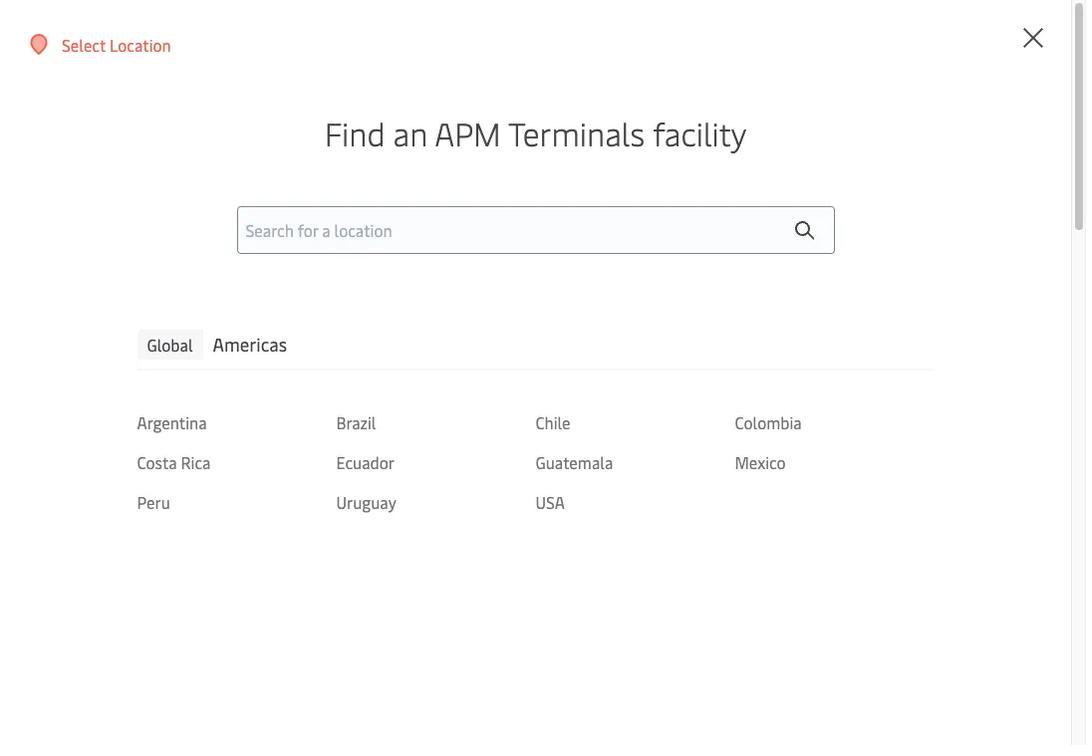 Task type: vqa. For each thing, say whether or not it's contained in the screenshot.
Argentina
yes



Task type: describe. For each thing, give the bounding box(es) containing it.
phone
[[139, 450, 178, 469]]

argentina button
[[137, 412, 336, 434]]

language preferences
[[418, 450, 556, 469]]

ecuador button
[[336, 452, 536, 474]]

+19072622578
[[164, 479, 269, 501]]

usa
[[536, 492, 565, 514]]

select location
[[62, 33, 171, 55]]

language
[[418, 450, 478, 469]]

mexico button
[[735, 452, 935, 474]]

usa button
[[536, 492, 735, 514]]

mexico
[[735, 452, 786, 474]]

uruguay button
[[336, 492, 536, 514]]

user
[[192, 183, 306, 262]]

country
[[418, 357, 467, 376]]

americas button
[[213, 330, 287, 360]]

colombia
[[735, 412, 802, 434]]

colombia button
[[735, 412, 935, 434]]

costa rica button
[[137, 452, 336, 474]]

brazil
[[336, 412, 376, 434]]

chile
[[536, 412, 571, 434]]

rica
[[181, 452, 211, 474]]

global button
[[137, 330, 203, 360]]

terminals
[[508, 112, 645, 155]]

costa rica
[[137, 452, 211, 474]]

chile button
[[536, 412, 735, 434]]

peru
[[137, 492, 170, 514]]

an
[[393, 112, 428, 155]]

apm
[[435, 112, 501, 155]]

ecuador
[[336, 452, 395, 474]]

uruguay
[[336, 492, 396, 514]]



Task type: locate. For each thing, give the bounding box(es) containing it.
select
[[62, 33, 106, 55]]

guatemala
[[536, 452, 613, 474]]

your user profile
[[64, 183, 488, 262]]

peru button
[[137, 492, 336, 514]]

facility
[[653, 112, 747, 155]]

find an apm terminals facility
[[325, 112, 747, 155]]

Search for a location search field
[[237, 207, 835, 254]]

preferences
[[482, 450, 556, 469]]

global
[[147, 334, 193, 356]]

profile
[[320, 183, 488, 262]]

brazil button
[[336, 412, 536, 434]]

your
[[64, 183, 177, 262]]

guatemala button
[[536, 452, 735, 474]]

americas
[[213, 332, 287, 357]]

argentina
[[137, 412, 207, 434]]

costa
[[137, 452, 177, 474]]

find
[[325, 112, 385, 155]]

location
[[110, 33, 171, 55]]

name
[[139, 357, 175, 376]]



